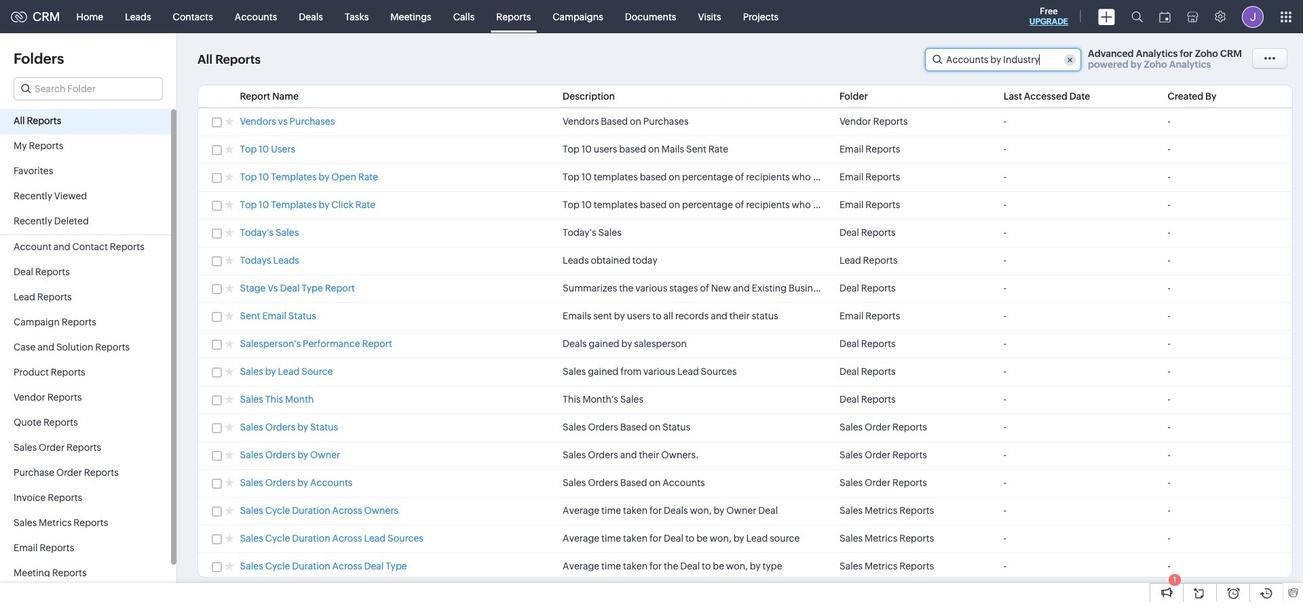 Task type: locate. For each thing, give the bounding box(es) containing it.
create menu image
[[1098, 8, 1115, 25]]

search image
[[1131, 11, 1143, 22]]

create menu element
[[1090, 0, 1123, 33]]

calendar image
[[1159, 11, 1171, 22]]

search element
[[1123, 0, 1151, 33]]

profile element
[[1234, 0, 1272, 33]]



Task type: describe. For each thing, give the bounding box(es) containing it.
profile image
[[1242, 6, 1264, 27]]

Search Folder text field
[[14, 78, 162, 100]]

logo image
[[11, 11, 27, 22]]

Search All Reports text field
[[926, 49, 1081, 71]]



Task type: vqa. For each thing, say whether or not it's contained in the screenshot.
Calendar image
yes



